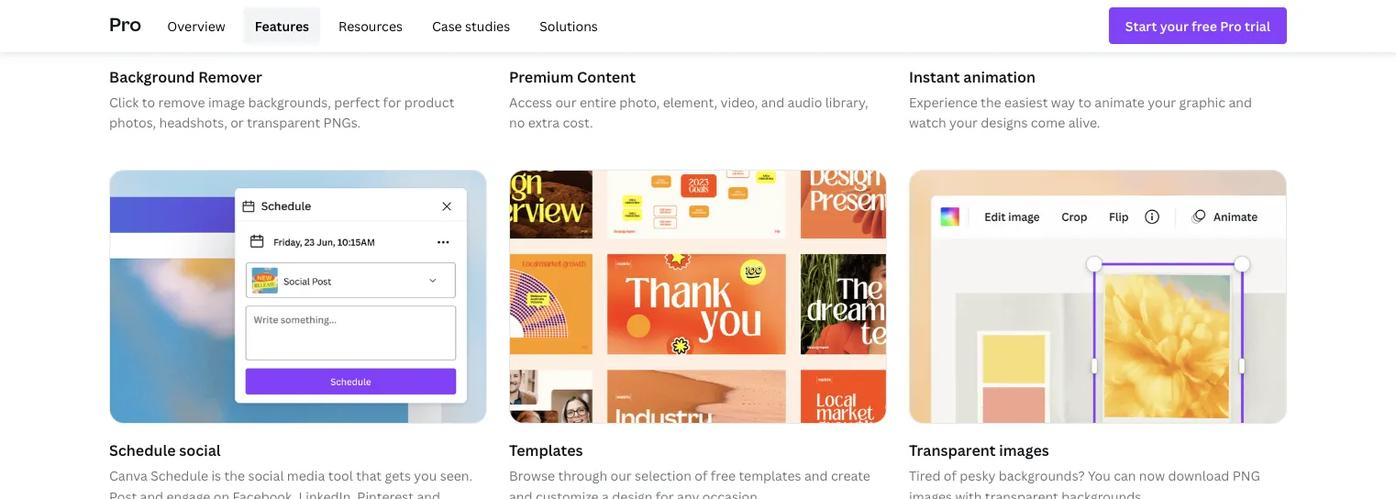 Task type: describe. For each thing, give the bounding box(es) containing it.
alive.
[[1068, 114, 1100, 131]]

click
[[109, 93, 139, 111]]

post
[[109, 488, 137, 499]]

way
[[1051, 93, 1075, 111]]

access our entire photo, element, video, and audio library, no extra cost.
[[509, 93, 868, 131]]

gets
[[385, 467, 411, 484]]

backgrounds?
[[999, 467, 1085, 484]]

schedule inside canva schedule is the social media tool that gets you seen. post and engage on facebook, linkedin, pinterest an
[[151, 467, 208, 484]]

templates
[[509, 440, 583, 460]]

video,
[[721, 93, 758, 111]]

experience the easiest way to animate your graphic and watch your designs come alive.
[[909, 93, 1252, 131]]

entire
[[580, 93, 616, 111]]

png
[[1233, 467, 1260, 484]]

for inside browse through our selection of free templates and create and customize a design for any occasion.
[[656, 488, 674, 499]]

to inside the experience the easiest way to animate your graphic and watch your designs come alive.
[[1078, 93, 1092, 111]]

pngs.
[[323, 114, 361, 131]]

premium content
[[509, 67, 636, 86]]

solutions link
[[529, 7, 609, 44]]

0 vertical spatial images
[[999, 440, 1049, 460]]

watch
[[909, 114, 946, 131]]

media
[[287, 467, 325, 484]]

animate
[[1095, 93, 1145, 111]]

menu bar inside pro element
[[149, 7, 609, 44]]

background remover
[[109, 67, 262, 86]]

a
[[602, 488, 609, 499]]

now
[[1139, 467, 1165, 484]]

that
[[356, 467, 382, 484]]

solutions
[[540, 17, 598, 34]]

designs
[[981, 114, 1028, 131]]

case studies
[[432, 17, 510, 34]]

perfect
[[334, 93, 380, 111]]

0 horizontal spatial your
[[950, 114, 978, 131]]

product
[[404, 93, 454, 111]]

or
[[230, 114, 244, 131]]

instant
[[909, 67, 960, 86]]

canva
[[109, 467, 148, 484]]

pro element
[[109, 0, 1287, 51]]

pro
[[109, 11, 141, 36]]

create
[[831, 467, 871, 484]]

animation
[[964, 67, 1036, 86]]

content
[[577, 67, 636, 86]]

features link
[[244, 7, 320, 44]]

0 vertical spatial social
[[179, 440, 221, 460]]

images inside the tired of pesky backgrounds? you can now download png images with transparent backgrounds.
[[909, 488, 952, 499]]

and inside the experience the easiest way to animate your graphic and watch your designs come alive.
[[1229, 93, 1252, 111]]

browse
[[509, 467, 555, 484]]

linkedin,
[[298, 488, 354, 499]]

canva schedule is the social media tool that gets you seen. post and engage on facebook, linkedin, pinterest an
[[109, 467, 473, 499]]

and inside access our entire photo, element, video, and audio library, no extra cost.
[[761, 93, 785, 111]]

tired
[[909, 467, 941, 484]]

case
[[432, 17, 462, 34]]

come
[[1031, 114, 1065, 131]]

remover
[[198, 67, 262, 86]]

audio
[[788, 93, 822, 111]]

image
[[208, 93, 245, 111]]

remove
[[158, 93, 205, 111]]

and down browse
[[509, 488, 533, 499]]

pinterest
[[357, 488, 414, 499]]

easiest
[[1005, 93, 1048, 111]]

facebook,
[[233, 488, 295, 499]]

download
[[1168, 467, 1230, 484]]

tool
[[328, 467, 353, 484]]

for inside click to remove image backgrounds, perfect for product photos, headshots, or transparent pngs.
[[383, 93, 401, 111]]

of inside the tired of pesky backgrounds? you can now download png images with transparent backgrounds.
[[944, 467, 957, 484]]

and left "create"
[[804, 467, 828, 484]]

occasion.
[[703, 488, 761, 499]]

templates
[[739, 467, 801, 484]]



Task type: vqa. For each thing, say whether or not it's contained in the screenshot.
PARTY
no



Task type: locate. For each thing, give the bounding box(es) containing it.
for
[[383, 93, 401, 111], [656, 488, 674, 499]]

our up design
[[611, 467, 632, 484]]

backgrounds,
[[248, 93, 331, 111]]

access
[[509, 93, 552, 111]]

extra
[[528, 114, 560, 131]]

photos,
[[109, 114, 156, 131]]

can
[[1114, 467, 1136, 484]]

1 vertical spatial your
[[950, 114, 978, 131]]

backgrounds.
[[1062, 488, 1145, 499]]

browse through our selection of free templates and create and customize a design for any occasion.
[[509, 467, 871, 499]]

transparent for remover
[[247, 114, 320, 131]]

to right click
[[142, 93, 155, 111]]

1 horizontal spatial to
[[1078, 93, 1092, 111]]

features
[[255, 17, 309, 34]]

tired of pesky backgrounds? you can now download png images with transparent backgrounds.
[[909, 467, 1260, 499]]

to
[[142, 93, 155, 111], [1078, 93, 1092, 111]]

premium
[[509, 67, 574, 86]]

transparent
[[247, 114, 320, 131], [985, 488, 1059, 499]]

transparent down backgrounds?
[[985, 488, 1059, 499]]

no
[[509, 114, 525, 131]]

menu bar containing overview
[[149, 7, 609, 44]]

transparent inside click to remove image backgrounds, perfect for product photos, headshots, or transparent pngs.
[[247, 114, 320, 131]]

social up is
[[179, 440, 221, 460]]

engage
[[166, 488, 210, 499]]

1 vertical spatial social
[[248, 467, 284, 484]]

transparent
[[909, 440, 996, 460]]

pesky
[[960, 467, 996, 484]]

experience
[[909, 93, 978, 111]]

0 horizontal spatial images
[[909, 488, 952, 499]]

studies
[[465, 17, 510, 34]]

instant animation
[[909, 67, 1036, 86]]

and
[[761, 93, 785, 111], [1229, 93, 1252, 111], [804, 467, 828, 484], [140, 488, 163, 499], [509, 488, 533, 499]]

schedule up engage
[[151, 467, 208, 484]]

our
[[555, 93, 577, 111], [611, 467, 632, 484]]

of right the "tired"
[[944, 467, 957, 484]]

1 vertical spatial transparent
[[985, 488, 1059, 499]]

and left audio
[[761, 93, 785, 111]]

library,
[[825, 93, 868, 111]]

1 horizontal spatial transparent
[[985, 488, 1059, 499]]

you
[[414, 467, 437, 484]]

element,
[[663, 93, 718, 111]]

transparent inside the tired of pesky backgrounds? you can now download png images with transparent backgrounds.
[[985, 488, 1059, 499]]

schedule
[[109, 440, 176, 460], [151, 467, 208, 484]]

design
[[612, 488, 653, 499]]

you
[[1088, 467, 1111, 484]]

0 vertical spatial the
[[981, 93, 1001, 111]]

0 horizontal spatial social
[[179, 440, 221, 460]]

0 horizontal spatial the
[[224, 467, 245, 484]]

schedule up the canva at bottom left
[[109, 440, 176, 460]]

transparent images
[[909, 440, 1049, 460]]

social up facebook,
[[248, 467, 284, 484]]

headshots,
[[159, 114, 227, 131]]

background
[[109, 67, 195, 86]]

photo,
[[619, 93, 660, 111]]

the
[[981, 93, 1001, 111], [224, 467, 245, 484]]

1 to from the left
[[142, 93, 155, 111]]

transparent for images
[[985, 488, 1059, 499]]

overview link
[[156, 7, 236, 44]]

case studies link
[[421, 7, 521, 44]]

0 vertical spatial schedule
[[109, 440, 176, 460]]

to inside click to remove image backgrounds, perfect for product photos, headshots, or transparent pngs.
[[142, 93, 155, 111]]

0 vertical spatial our
[[555, 93, 577, 111]]

0 horizontal spatial for
[[383, 93, 401, 111]]

0 vertical spatial transparent
[[247, 114, 320, 131]]

through
[[558, 467, 607, 484]]

images down the "tired"
[[909, 488, 952, 499]]

1 of from the left
[[695, 467, 708, 484]]

resources link
[[328, 7, 414, 44]]

free
[[711, 467, 736, 484]]

images up backgrounds?
[[999, 440, 1049, 460]]

2 to from the left
[[1078, 93, 1092, 111]]

schedule social
[[109, 440, 221, 460]]

of
[[695, 467, 708, 484], [944, 467, 957, 484]]

your left graphic
[[1148, 93, 1176, 111]]

1 horizontal spatial images
[[999, 440, 1049, 460]]

0 horizontal spatial transparent
[[247, 114, 320, 131]]

images
[[999, 440, 1049, 460], [909, 488, 952, 499]]

of up any
[[695, 467, 708, 484]]

for down selection
[[656, 488, 674, 499]]

your down experience
[[950, 114, 978, 131]]

is
[[211, 467, 221, 484]]

and inside canva schedule is the social media tool that gets you seen. post and engage on facebook, linkedin, pinterest an
[[140, 488, 163, 499]]

0 horizontal spatial our
[[555, 93, 577, 111]]

selection
[[635, 467, 692, 484]]

to up the alive. in the right of the page
[[1078, 93, 1092, 111]]

our inside browse through our selection of free templates and create and customize a design for any occasion.
[[611, 467, 632, 484]]

the inside the experience the easiest way to animate your graphic and watch your designs come alive.
[[981, 93, 1001, 111]]

resources
[[339, 17, 403, 34]]

menu bar
[[149, 7, 609, 44]]

0 vertical spatial for
[[383, 93, 401, 111]]

on
[[213, 488, 229, 499]]

seen.
[[440, 467, 473, 484]]

transparent down backgrounds,
[[247, 114, 320, 131]]

and right post
[[140, 488, 163, 499]]

with
[[955, 488, 982, 499]]

graphic
[[1179, 93, 1226, 111]]

2 of from the left
[[944, 467, 957, 484]]

1 vertical spatial our
[[611, 467, 632, 484]]

1 horizontal spatial for
[[656, 488, 674, 499]]

any
[[677, 488, 699, 499]]

of inside browse through our selection of free templates and create and customize a design for any occasion.
[[695, 467, 708, 484]]

cost.
[[563, 114, 593, 131]]

1 horizontal spatial your
[[1148, 93, 1176, 111]]

the up the designs
[[981, 93, 1001, 111]]

the right is
[[224, 467, 245, 484]]

1 vertical spatial images
[[909, 488, 952, 499]]

1 vertical spatial the
[[224, 467, 245, 484]]

and right graphic
[[1229, 93, 1252, 111]]

1 horizontal spatial the
[[981, 93, 1001, 111]]

social inside canva schedule is the social media tool that gets you seen. post and engage on facebook, linkedin, pinterest an
[[248, 467, 284, 484]]

your
[[1148, 93, 1176, 111], [950, 114, 978, 131]]

1 vertical spatial for
[[656, 488, 674, 499]]

0 horizontal spatial of
[[695, 467, 708, 484]]

social
[[179, 440, 221, 460], [248, 467, 284, 484]]

1 horizontal spatial of
[[944, 467, 957, 484]]

click to remove image backgrounds, perfect for product photos, headshots, or transparent pngs.
[[109, 93, 454, 131]]

our up cost.
[[555, 93, 577, 111]]

for right perfect
[[383, 93, 401, 111]]

customize
[[536, 488, 599, 499]]

1 vertical spatial schedule
[[151, 467, 208, 484]]

the inside canva schedule is the social media tool that gets you seen. post and engage on facebook, linkedin, pinterest an
[[224, 467, 245, 484]]

0 vertical spatial your
[[1148, 93, 1176, 111]]

1 horizontal spatial social
[[248, 467, 284, 484]]

0 horizontal spatial to
[[142, 93, 155, 111]]

overview
[[167, 17, 225, 34]]

our inside access our entire photo, element, video, and audio library, no extra cost.
[[555, 93, 577, 111]]

1 horizontal spatial our
[[611, 467, 632, 484]]



